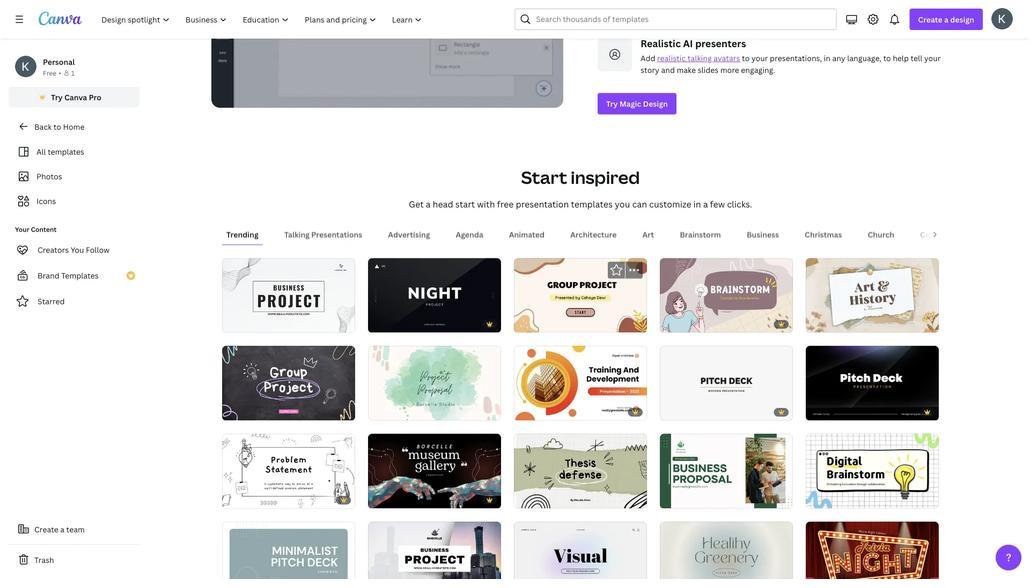 Task type: describe. For each thing, give the bounding box(es) containing it.
create a team button
[[9, 519, 140, 541]]

create a design button
[[910, 9, 984, 30]]

1 horizontal spatial 1 of 13 link
[[807, 258, 940, 333]]

team
[[66, 525, 85, 535]]

1 1 of 20 link from the top
[[368, 346, 502, 421]]

1 for black white problem statement brainstorm presentation image
[[230, 497, 233, 504]]

of for dark modern corporate app development startup pitch deck presentation image at right
[[819, 409, 827, 416]]

try magic design
[[607, 99, 668, 109]]

trash
[[34, 555, 54, 566]]

1 of 25
[[376, 321, 397, 328]]

add
[[641, 53, 656, 63]]

blue minimalist business pitch deck presentation image
[[222, 522, 355, 580]]

0 horizontal spatial 1 of 13
[[668, 497, 689, 504]]

brand templates link
[[9, 265, 140, 287]]

1 for grey minimalist business project presentation image
[[230, 321, 233, 328]]

in inside to your presentations, in any language, to help tell your story and make slides more engaging.
[[825, 53, 831, 63]]

1 for the white creative doodle brainstorming presentation image
[[814, 497, 817, 504]]

architecture button
[[567, 224, 621, 244]]

photos
[[37, 172, 62, 182]]

business button
[[743, 224, 784, 244]]

1 horizontal spatial to
[[743, 53, 750, 63]]

art
[[643, 229, 655, 239]]

use
[[845, 6, 858, 16]]

impress,
[[788, 6, 819, 16]]

1 , from the left
[[928, 6, 930, 16]]

start inspired
[[522, 166, 640, 189]]

you
[[71, 245, 84, 255]]

1 for beige scrapbook art and history museum presentation image
[[814, 321, 817, 328]]

avatars
[[714, 53, 741, 63]]

white creative doodle brainstorming presentation image
[[807, 434, 940, 509]]

can
[[633, 198, 648, 210]]

beige brown pastel  playful manhwa illustration brainstorm presentation image
[[660, 258, 794, 333]]

beige brown minimal organic creative project presentation image
[[368, 346, 502, 421]]

presenters
[[696, 37, 747, 50]]

black white modern museum presentation image
[[368, 434, 502, 509]]

creators you follow link
[[9, 239, 140, 261]]

realistic talking avatars link
[[658, 53, 741, 63]]

help inside to your presentations, in any language, to help tell your story and make slides more engaging.
[[894, 53, 910, 63]]

1 for yellow and white modern training and development presentation 'image'
[[522, 409, 525, 416]]

1 of 20 for the beige brown minimal organic creative project presentation image
[[376, 409, 398, 416]]

talking
[[688, 53, 712, 63]]

1 of 15 link
[[514, 346, 648, 421]]

engaging.
[[742, 65, 776, 75]]

create
[[695, 6, 718, 16]]

0 horizontal spatial 13
[[682, 497, 689, 504]]

a for team
[[60, 525, 64, 535]]

Search search field
[[537, 9, 830, 30]]

14 for grey minimalist business project presentation image
[[244, 321, 251, 328]]

realistic ai presenters
[[641, 37, 747, 50]]

church button
[[864, 224, 899, 244]]

grey minimalist business project presentation image
[[222, 258, 355, 333]]

1 vertical spatial 1 of 13 link
[[660, 434, 794, 510]]

brainstorm
[[680, 229, 722, 239]]

brown aesthetic group project presentation image
[[514, 258, 648, 333]]

20 for the beige brown minimal organic creative project presentation image
[[390, 409, 398, 416]]

of for beige brown pastel  playful manhwa illustration brainstorm presentation image
[[673, 321, 681, 328]]

beige scrapbook art and history museum presentation image
[[807, 258, 940, 333]]

your content
[[15, 225, 57, 234]]

a for design
[[945, 14, 949, 24]]

1 vertical spatial in
[[694, 198, 702, 210]]

architecture
[[571, 229, 617, 239]]

talking presentations
[[284, 229, 363, 239]]

1 of 11
[[230, 409, 250, 416]]

animated button
[[505, 224, 549, 244]]

get
[[409, 198, 424, 210]]

dark modern corporate app development startup pitch deck presentation image
[[807, 346, 940, 421]]

modern pitch deck presentation template image
[[660, 346, 794, 421]]

16
[[828, 409, 835, 416]]

10 for 1 of 10
[[536, 321, 543, 328]]

of for black and gray gradient professional presentation image
[[381, 321, 389, 328]]

church
[[868, 229, 895, 239]]

of for yellow and white modern training and development presentation 'image'
[[527, 409, 535, 416]]

1 for green and white doodle thesis defense presentation image
[[522, 497, 525, 504]]

, stunning
[[641, 6, 949, 28]]

2 your from the left
[[925, 53, 942, 63]]

trash link
[[9, 550, 140, 571]]

1 for black and gray gradient professional presentation image
[[376, 321, 379, 328]]

back
[[34, 122, 52, 132]]

gradient minimal portfolio proposal presentation image
[[514, 522, 648, 580]]

of for the beige brown minimal organic creative project presentation image
[[381, 409, 389, 416]]

1 of 11 link
[[222, 346, 355, 421]]

kendall parks image
[[992, 8, 1014, 29]]

grey modern professional business project presentation image
[[368, 522, 502, 580]]

1 of 14 for grey minimalist business project presentation image
[[230, 321, 251, 328]]

start
[[522, 166, 568, 189]]

top level navigation element
[[95, 9, 431, 30]]

10 for 1 of 13
[[682, 321, 689, 328]]

tell
[[911, 53, 923, 63]]

of for black white problem statement brainstorm presentation image
[[235, 497, 242, 504]]

try for try magic design
[[607, 99, 618, 109]]

14 for black white problem statement brainstorm presentation image
[[244, 497, 251, 504]]

1 for dark modern corporate app development startup pitch deck presentation image at right
[[814, 409, 817, 416]]

black and gray gradient professional presentation image
[[368, 258, 502, 333]]

11
[[244, 409, 250, 416]]

your
[[15, 225, 29, 234]]

animated
[[509, 229, 545, 239]]

customize
[[650, 198, 692, 210]]

20 for black white modern museum presentation image
[[390, 497, 398, 504]]

0 vertical spatial you
[[679, 6, 693, 16]]

get a head start with free presentation templates you can customize in a few clicks.
[[409, 198, 753, 210]]

agenda
[[456, 229, 484, 239]]

gifs link
[[931, 6, 947, 16]]

try for try canva pro
[[51, 92, 63, 102]]

design
[[644, 99, 668, 109]]

all templates
[[37, 147, 84, 157]]

0 horizontal spatial templates
[[48, 147, 84, 157]]

•
[[59, 68, 61, 77]]

a left "few" in the top of the page
[[704, 198, 709, 210]]

try magic design link
[[598, 93, 677, 115]]

try canva pro
[[51, 92, 101, 102]]

1 horizontal spatial 1 of 13
[[814, 321, 835, 328]]

clicks.
[[728, 198, 753, 210]]

1 of 10 link for 1 of 10
[[514, 258, 648, 334]]

presentation
[[516, 198, 569, 210]]

create a design
[[919, 14, 975, 24]]

advertising button
[[384, 224, 435, 244]]

company
[[921, 229, 956, 239]]

content
[[31, 225, 57, 234]]

1 your from the left
[[752, 53, 769, 63]]

of for grey minimalist business project presentation image
[[235, 321, 242, 328]]

of for the white creative doodle brainstorming presentation image
[[819, 497, 827, 504]]

12
[[828, 497, 835, 504]]

free •
[[43, 68, 61, 77]]

green minimalist professional business proposal presentation image
[[660, 434, 794, 509]]



Task type: vqa. For each thing, say whether or not it's contained in the screenshot.
the most relevant
no



Task type: locate. For each thing, give the bounding box(es) containing it.
1 1 of 14 from the top
[[230, 321, 251, 328]]

1 vertical spatial 13
[[682, 497, 689, 504]]

to right language,
[[884, 53, 892, 63]]

you left can
[[615, 198, 631, 210]]

black white problem statement brainstorm presentation image
[[222, 434, 355, 509]]

2 1 of 20 link from the top
[[368, 434, 502, 509]]

1 vertical spatial help
[[894, 53, 910, 63]]

add apps to your design toolkit image
[[598, 0, 633, 24]]

apps help you create presentations that impress, faster. use stylized ai imagery , gifs
[[641, 6, 947, 16]]

black doodle group project presentation image
[[222, 346, 355, 421]]

help
[[661, 6, 677, 16], [894, 53, 910, 63]]

2 , from the left
[[947, 6, 949, 16]]

templates down the start inspired
[[571, 198, 613, 210]]

a for head
[[426, 198, 431, 210]]

canva
[[64, 92, 87, 102]]

a inside dropdown button
[[945, 14, 949, 24]]

1 inside "1 of 12" link
[[814, 497, 817, 504]]

1 horizontal spatial in
[[825, 53, 831, 63]]

1 vertical spatial templates
[[571, 198, 613, 210]]

a right get
[[426, 198, 431, 210]]

of for green and white doodle thesis defense presentation image
[[527, 497, 535, 504]]

any
[[833, 53, 846, 63]]

a inside button
[[60, 525, 64, 535]]

1 of 20 link
[[368, 346, 502, 421], [368, 434, 502, 509]]

brainstorm button
[[676, 224, 726, 244]]

green and white doodle thesis defense presentation image
[[514, 434, 648, 509]]

try left the magic
[[607, 99, 618, 109]]

1 1 of 20 from the top
[[376, 409, 398, 416]]

1 vertical spatial 1 of 14
[[230, 497, 251, 504]]

of for black white modern museum presentation image
[[381, 497, 389, 504]]

trending button
[[222, 224, 263, 244]]

your up engaging.
[[752, 53, 769, 63]]

1 horizontal spatial you
[[679, 6, 693, 16]]

brand templates
[[38, 271, 99, 281]]

neutral and green contemporary pitch deck image
[[660, 522, 794, 580]]

0 horizontal spatial you
[[615, 198, 631, 210]]

gifs
[[931, 6, 947, 16]]

2 14 from the top
[[244, 497, 251, 504]]

start
[[456, 198, 475, 210]]

yellow and white modern training and development presentation image
[[514, 346, 648, 421]]

you
[[679, 6, 693, 16], [615, 198, 631, 210]]

create inside create a team button
[[34, 525, 58, 535]]

icons
[[37, 196, 56, 206]]

business
[[747, 229, 780, 239]]

0 vertical spatial 1 of 20 link
[[368, 346, 502, 421]]

in left any
[[825, 53, 831, 63]]

1 of 10 link for 1 of 13
[[660, 258, 794, 333]]

try
[[51, 92, 63, 102], [607, 99, 618, 109]]

of for black doodle group project presentation image at left
[[235, 409, 242, 416]]

a
[[945, 14, 949, 24], [426, 198, 431, 210], [704, 198, 709, 210], [60, 525, 64, 535]]

stylized ai imagery link
[[860, 6, 928, 16]]

more
[[721, 65, 740, 75]]

2 horizontal spatial to
[[884, 53, 892, 63]]

0 vertical spatial help
[[661, 6, 677, 16]]

icons link
[[15, 191, 133, 212]]

to up engaging.
[[743, 53, 750, 63]]

stunning
[[641, 18, 673, 28]]

1 vertical spatial 1 of 14 link
[[222, 434, 355, 509]]

1 vertical spatial 14
[[244, 497, 251, 504]]

creators
[[38, 245, 69, 255]]

0 horizontal spatial ,
[[928, 6, 930, 16]]

1 of 10 link
[[514, 258, 648, 334], [660, 258, 794, 333], [514, 434, 648, 509]]

0 vertical spatial templates
[[48, 147, 84, 157]]

1 horizontal spatial ai
[[890, 6, 897, 16]]

0 horizontal spatial in
[[694, 198, 702, 210]]

apps
[[641, 6, 660, 16]]

create
[[919, 14, 943, 24], [34, 525, 58, 535]]

1 of 15
[[522, 409, 543, 416]]

templates
[[61, 271, 99, 281]]

presentations,
[[771, 53, 823, 63]]

1 for black white modern museum presentation image
[[376, 497, 379, 504]]

stylized
[[860, 6, 888, 16]]

to your presentations, in any language, to help tell your story and make slides more engaging.
[[641, 53, 942, 75]]

1 horizontal spatial help
[[894, 53, 910, 63]]

a left design
[[945, 14, 949, 24]]

2 1 of 14 from the top
[[230, 497, 251, 504]]

0 vertical spatial create
[[919, 14, 943, 24]]

1 inside the 1 of 25 link
[[376, 321, 379, 328]]

1 1 of 14 link from the top
[[222, 258, 355, 333]]

a left team
[[60, 525, 64, 535]]

brand
[[38, 271, 59, 281]]

2 1 of 20 from the top
[[376, 497, 398, 504]]

1 for the beige brown minimal organic creative project presentation image
[[376, 409, 379, 416]]

create for create a team
[[34, 525, 58, 535]]

1 of 12
[[814, 497, 835, 504]]

company button
[[917, 224, 960, 244]]

presentations
[[312, 229, 363, 239]]

0 vertical spatial 13
[[828, 321, 835, 328]]

0 vertical spatial 1 of 13 link
[[807, 258, 940, 333]]

, left design
[[947, 6, 949, 16]]

1 14 from the top
[[244, 321, 251, 328]]

2 1 of 14 link from the top
[[222, 434, 355, 509]]

1 inside '1 of 15' link
[[522, 409, 525, 416]]

0 horizontal spatial ai
[[684, 37, 694, 50]]

realistic
[[658, 53, 686, 63]]

of
[[235, 321, 242, 328], [381, 321, 389, 328], [673, 321, 681, 328], [819, 321, 827, 328], [527, 321, 535, 328], [235, 409, 242, 416], [381, 409, 389, 416], [527, 409, 535, 416], [819, 409, 827, 416], [235, 497, 242, 504], [381, 497, 389, 504], [527, 497, 535, 504], [819, 497, 827, 504], [673, 497, 681, 504]]

1 for black doodle group project presentation image at left
[[230, 409, 233, 416]]

1 horizontal spatial templates
[[571, 198, 613, 210]]

1 20 from the top
[[390, 409, 398, 416]]

1 vertical spatial 1 of 20
[[376, 497, 398, 504]]

art button
[[639, 224, 659, 244]]

1 horizontal spatial 13
[[828, 321, 835, 328]]

imagery
[[899, 6, 928, 16]]

to right back
[[53, 122, 61, 132]]

1 vertical spatial 20
[[390, 497, 398, 504]]

1 of 16 link
[[807, 346, 940, 421]]

1 vertical spatial you
[[615, 198, 631, 210]]

free
[[497, 198, 514, 210]]

create inside create a design dropdown button
[[919, 14, 943, 24]]

0 horizontal spatial your
[[752, 53, 769, 63]]

realistic
[[641, 37, 681, 50]]

try canva pro button
[[9, 87, 140, 107]]

None search field
[[515, 9, 837, 30]]

of for beige scrapbook art and history museum presentation image
[[819, 321, 827, 328]]

0 vertical spatial ai
[[890, 6, 897, 16]]

0 vertical spatial 20
[[390, 409, 398, 416]]

0 vertical spatial 1 of 20
[[376, 409, 398, 416]]

1 of 25 link
[[368, 258, 502, 333]]

your right "tell"
[[925, 53, 942, 63]]

with
[[477, 198, 495, 210]]

0 horizontal spatial help
[[661, 6, 677, 16]]

1 vertical spatial create
[[34, 525, 58, 535]]

1 for beige brown pastel  playful manhwa illustration brainstorm presentation image
[[668, 321, 671, 328]]

try inside button
[[51, 92, 63, 102]]

templates right all
[[48, 147, 84, 157]]

ai
[[890, 6, 897, 16], [684, 37, 694, 50]]

you left create
[[679, 6, 693, 16]]

1 of 10
[[668, 321, 689, 328], [522, 321, 543, 328], [522, 497, 543, 504]]

1 of 20
[[376, 409, 398, 416], [376, 497, 398, 504]]

15
[[536, 409, 543, 416]]

talking presentations button
[[280, 224, 367, 244]]

1 horizontal spatial your
[[925, 53, 942, 63]]

head
[[433, 198, 454, 210]]

0 horizontal spatial 1 of 13 link
[[660, 434, 794, 510]]

20
[[390, 409, 398, 416], [390, 497, 398, 504]]

1 horizontal spatial ,
[[947, 6, 949, 16]]

talking
[[284, 229, 310, 239]]

0 horizontal spatial create
[[34, 525, 58, 535]]

1 inside 1 of 16 link
[[814, 409, 817, 416]]

back to home link
[[9, 116, 140, 137]]

2 20 from the top
[[390, 497, 398, 504]]

in left "few" in the top of the page
[[694, 198, 702, 210]]

0 vertical spatial in
[[825, 53, 831, 63]]

1 of 12 link
[[807, 434, 940, 509]]

try left canva
[[51, 92, 63, 102]]

ai right stylized
[[890, 6, 897, 16]]

help up stunning
[[661, 6, 677, 16]]

help left "tell"
[[894, 53, 910, 63]]

1 vertical spatial 1 of 13
[[668, 497, 689, 504]]

1 of 14 for black white problem statement brainstorm presentation image
[[230, 497, 251, 504]]

1 vertical spatial 1 of 20 link
[[368, 434, 502, 509]]

few
[[711, 198, 726, 210]]

0 vertical spatial 1 of 14 link
[[222, 258, 355, 333]]

,
[[928, 6, 930, 16], [947, 6, 949, 16]]

0 vertical spatial 14
[[244, 321, 251, 328]]

1 inside 1 of 11 link
[[230, 409, 233, 416]]

1 of 14
[[230, 321, 251, 328], [230, 497, 251, 504]]

back to home
[[34, 122, 85, 132]]

1 horizontal spatial create
[[919, 14, 943, 24]]

make
[[677, 65, 696, 75]]

story
[[641, 65, 660, 75]]

0 horizontal spatial to
[[53, 122, 61, 132]]

1 horizontal spatial try
[[607, 99, 618, 109]]

1 of 20 for black white modern museum presentation image
[[376, 497, 398, 504]]

1 of 10 for 10
[[522, 321, 543, 328]]

trending
[[227, 229, 259, 239]]

0 vertical spatial 1 of 13
[[814, 321, 835, 328]]

1 vertical spatial ai
[[684, 37, 694, 50]]

realistic ai presenters image
[[598, 37, 633, 72]]

create for create a design
[[919, 14, 943, 24]]

0 vertical spatial 1 of 14
[[230, 321, 251, 328]]

advertising
[[388, 229, 430, 239]]

add realistic talking avatars
[[641, 53, 741, 63]]

slides
[[698, 65, 719, 75]]

1 of 14 link
[[222, 258, 355, 333], [222, 434, 355, 509]]

, left gifs
[[928, 6, 930, 16]]

all
[[37, 147, 46, 157]]

magic
[[620, 99, 642, 109]]

1 of 13 link
[[807, 258, 940, 333], [660, 434, 794, 510]]

1 of 13
[[814, 321, 835, 328], [668, 497, 689, 504]]

design
[[951, 14, 975, 24]]

, inside ', stunning'
[[947, 6, 949, 16]]

1 of 16
[[814, 409, 835, 416]]

agenda button
[[452, 224, 488, 244]]

your
[[752, 53, 769, 63], [925, 53, 942, 63]]

1 of 10 for 13
[[668, 321, 689, 328]]

free
[[43, 68, 57, 77]]

0 horizontal spatial try
[[51, 92, 63, 102]]

presentations
[[719, 6, 770, 16]]

ai up the add realistic talking avatars
[[684, 37, 694, 50]]

inspired
[[571, 166, 640, 189]]



